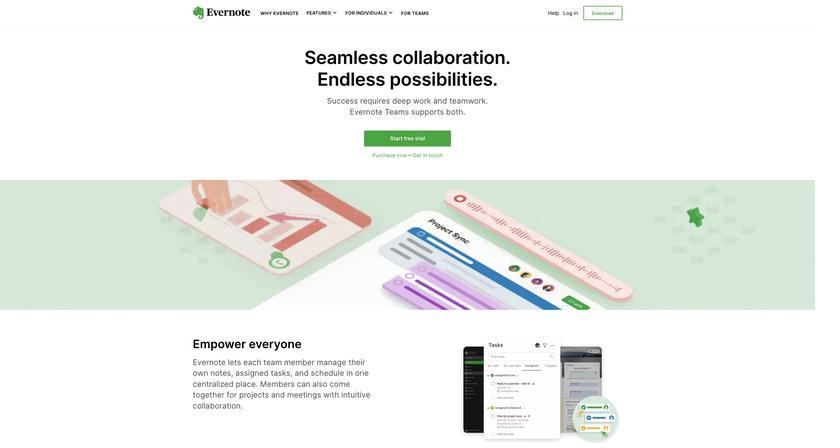 Task type: locate. For each thing, give the bounding box(es) containing it.
teams
[[412, 10, 429, 16], [385, 107, 409, 117]]

collaboration.
[[393, 47, 511, 69], [193, 402, 243, 411]]

0 vertical spatial and
[[434, 96, 447, 106]]

features button
[[307, 10, 338, 16]]

and
[[434, 96, 447, 106], [295, 369, 309, 379], [271, 391, 285, 401]]

2 horizontal spatial evernote
[[350, 107, 383, 117]]

start free trial
[[390, 135, 425, 142]]

0 horizontal spatial for
[[345, 10, 355, 16]]

1 vertical spatial evernote
[[350, 107, 383, 117]]

0 horizontal spatial and
[[271, 391, 285, 401]]

free
[[404, 135, 414, 142]]

purchase now – get in touch
[[373, 152, 443, 159]]

get
[[413, 152, 422, 159]]

1 horizontal spatial for
[[401, 10, 411, 16]]

tasks,
[[271, 369, 293, 379]]

notes,
[[210, 369, 233, 379]]

come
[[330, 380, 350, 390]]

evernote right why
[[273, 10, 299, 16]]

1 vertical spatial teams
[[385, 107, 409, 117]]

–
[[409, 152, 411, 159]]

intuitive
[[341, 391, 371, 401]]

and down members
[[271, 391, 285, 401]]

evernote down requires
[[350, 107, 383, 117]]

0 vertical spatial collaboration.
[[393, 47, 511, 69]]

2 vertical spatial and
[[271, 391, 285, 401]]

2 horizontal spatial and
[[434, 96, 447, 106]]

projects
[[239, 391, 269, 401]]

0 vertical spatial in
[[574, 10, 578, 16]]

and up supports
[[434, 96, 447, 106]]

touch
[[429, 152, 443, 159]]

0 horizontal spatial teams
[[385, 107, 409, 117]]

features
[[307, 10, 331, 16]]

member
[[284, 358, 315, 368]]

2 vertical spatial in
[[347, 369, 353, 379]]

1 horizontal spatial in
[[423, 152, 427, 159]]

deep
[[392, 96, 411, 106]]

0 vertical spatial evernote
[[273, 10, 299, 16]]

for inside button
[[345, 10, 355, 16]]

own
[[193, 369, 208, 379]]

and up can
[[295, 369, 309, 379]]

0 horizontal spatial in
[[347, 369, 353, 379]]

assigned
[[236, 369, 269, 379]]

1 vertical spatial collaboration.
[[193, 402, 243, 411]]

together
[[193, 391, 225, 401]]

empower
[[193, 338, 246, 352]]

in
[[574, 10, 578, 16], [423, 152, 427, 159], [347, 369, 353, 379]]

with
[[323, 391, 339, 401]]

for
[[345, 10, 355, 16], [401, 10, 411, 16]]

0 vertical spatial teams
[[412, 10, 429, 16]]

1 horizontal spatial collaboration.
[[393, 47, 511, 69]]

collaboration. inside the evernote lets each team member manage their own notes, assigned tasks, and schedule in one centralized place. members can also come together for projects and meetings with intuitive collaboration.
[[193, 402, 243, 411]]

1 horizontal spatial evernote
[[273, 10, 299, 16]]

collaboration. inside seamless collaboration. endless possibilities.
[[393, 47, 511, 69]]

in right log
[[574, 10, 578, 16]]

why evernote
[[261, 10, 299, 16]]

lets
[[228, 358, 241, 368]]

multiple people task asignment evernote teams image
[[453, 331, 623, 444]]

empower everyone
[[193, 338, 302, 352]]

in right 'get'
[[423, 152, 427, 159]]

log in link
[[563, 10, 578, 16]]

2 horizontal spatial in
[[574, 10, 578, 16]]

each
[[243, 358, 261, 368]]

for individuals button
[[345, 10, 394, 16]]

why evernote link
[[261, 10, 299, 16]]

in left one
[[347, 369, 353, 379]]

evernote lets each team member manage their own notes, assigned tasks, and schedule in one centralized place. members can also come together for projects and meetings with intuitive collaboration.
[[193, 358, 371, 411]]

0 horizontal spatial collaboration.
[[193, 402, 243, 411]]

2 vertical spatial evernote
[[193, 358, 226, 368]]

1 horizontal spatial and
[[295, 369, 309, 379]]

1 horizontal spatial teams
[[412, 10, 429, 16]]

evernote up own
[[193, 358, 226, 368]]

0 horizontal spatial evernote
[[193, 358, 226, 368]]

seamless collaboration. endless possibilities.
[[305, 47, 511, 91]]

for inside "link"
[[401, 10, 411, 16]]

help
[[548, 10, 559, 16]]

animation for evernote teams image
[[0, 180, 815, 444]]

purchase
[[373, 152, 395, 159]]

evernote
[[273, 10, 299, 16], [350, 107, 383, 117], [193, 358, 226, 368]]



Task type: describe. For each thing, give the bounding box(es) containing it.
requires
[[360, 96, 390, 106]]

start free trial link
[[364, 131, 451, 147]]

manage
[[317, 358, 346, 368]]

download link
[[584, 6, 623, 20]]

trial
[[415, 135, 425, 142]]

purchase now link
[[373, 152, 407, 159]]

endless
[[317, 68, 385, 91]]

supports
[[411, 107, 444, 117]]

everyone
[[249, 338, 302, 352]]

log
[[563, 10, 573, 16]]

success requires deep work and teamwork. evernote teams supports both.
[[327, 96, 488, 117]]

1 vertical spatial in
[[423, 152, 427, 159]]

work
[[413, 96, 431, 106]]

evernote inside success requires deep work and teamwork. evernote teams supports both.
[[350, 107, 383, 117]]

for for for individuals
[[345, 10, 355, 16]]

help link
[[548, 10, 559, 16]]

success
[[327, 96, 358, 106]]

schedule
[[311, 369, 344, 379]]

for teams link
[[401, 10, 429, 16]]

their
[[349, 358, 365, 368]]

both.
[[446, 107, 466, 117]]

one
[[355, 369, 369, 379]]

teamwork.
[[450, 96, 488, 106]]

log in
[[563, 10, 578, 16]]

members
[[260, 380, 295, 390]]

evernote inside the evernote lets each team member manage their own notes, assigned tasks, and schedule in one centralized place. members can also come together for projects and meetings with intuitive collaboration.
[[193, 358, 226, 368]]

also
[[313, 380, 328, 390]]

get in touch link
[[413, 152, 443, 159]]

possibilities.
[[390, 68, 498, 91]]

teams inside success requires deep work and teamwork. evernote teams supports both.
[[385, 107, 409, 117]]

teams inside "link"
[[412, 10, 429, 16]]

team
[[264, 358, 282, 368]]

centralized
[[193, 380, 234, 390]]

start
[[390, 135, 403, 142]]

for
[[227, 391, 237, 401]]

individuals
[[356, 10, 387, 16]]

can
[[297, 380, 310, 390]]

why
[[261, 10, 272, 16]]

seamless
[[305, 47, 388, 69]]

1 vertical spatial and
[[295, 369, 309, 379]]

place.
[[236, 380, 258, 390]]

for for for teams
[[401, 10, 411, 16]]

for teams
[[401, 10, 429, 16]]

meetings
[[287, 391, 321, 401]]

for individuals
[[345, 10, 387, 16]]

evernote logo image
[[193, 7, 250, 19]]

in inside the evernote lets each team member manage their own notes, assigned tasks, and schedule in one centralized place. members can also come together for projects and meetings with intuitive collaboration.
[[347, 369, 353, 379]]

now
[[397, 152, 407, 159]]

download
[[592, 10, 614, 16]]

and inside success requires deep work and teamwork. evernote teams supports both.
[[434, 96, 447, 106]]



Task type: vqa. For each thing, say whether or not it's contained in the screenshot.
collaboration. to the top
yes



